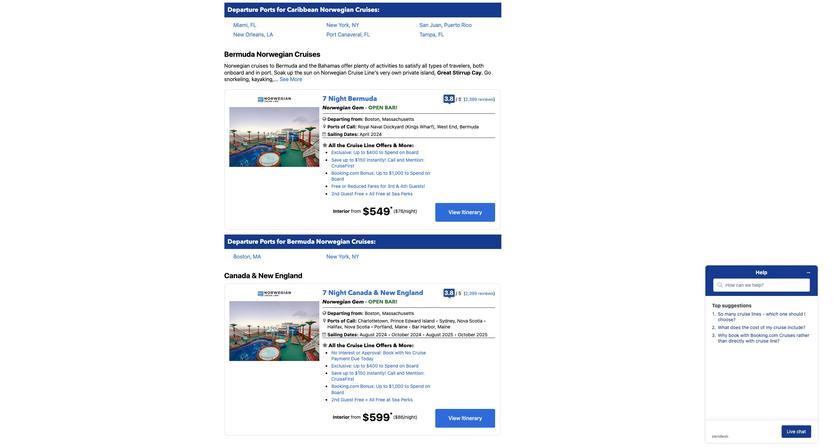 Task type: vqa. For each thing, say whether or not it's contained in the screenshot.
Cruise inside Norwegian Cruises To Bermuda And The Bahamas Offer Plenty Of Activities To Satisfy All Types Of Travelers, Both Onboard And In Port. Soak Up The Sun On Norwegian Cruise Line'S Very Own Private Island,
yes



Task type: describe. For each thing, give the bounding box(es) containing it.
$150 inside no interest or approval: book with no cruise payment due today exclusive: up to $400 to spend on board save up to $150 instantly! call and mention: cruisefirst booking.com bonus: up to $1,000 to spend on board 2nd guest free + all free at sea perks
[[355, 370, 366, 376]]

naval
[[371, 124, 383, 130]]

open inside 7 night canada & new england norwegian gem - open bar!
[[368, 299, 384, 306]]

island
[[422, 318, 435, 324]]

call: for $549
[[347, 124, 357, 130]]

2nd inside exclusive: up to $400 to spend on board save up to $150 instantly! call and mention: cruisefirst booking.com bonus: up to $1,000 to spend on board free or reduced fares for 3rd & 4th guests! 2nd guest free + all free at sea perks
[[332, 191, 340, 196]]

on inside norwegian cruises to bermuda and the bahamas offer plenty of activities to satisfy all types of travelers, both onboard and in port. soak up the sun on norwegian cruise line's very own private island,
[[314, 70, 320, 75]]

cruisefirst inside exclusive: up to $400 to spend on board save up to $150 instantly! call and mention: cruisefirst booking.com bonus: up to $1,000 to spend on board free or reduced fares for 3rd & 4th guests! 2nd guest free + all free at sea perks
[[332, 163, 354, 169]]

canada & new england
[[224, 271, 303, 280]]

activities
[[376, 63, 398, 69]]

star image for $549
[[323, 143, 328, 148]]

/ up sydney,
[[456, 291, 457, 296]]

up down 'no interest or approval: book with no cruise payment due today' link
[[376, 384, 382, 389]]

. go snorkeling, kayaking,
[[224, 70, 491, 82]]

2 october from the left
[[458, 332, 475, 337]]

port
[[327, 32, 337, 37]]

sydney,
[[440, 318, 456, 324]]

( for $599
[[464, 291, 466, 296]]

2 no from the left
[[405, 350, 411, 356]]

both
[[473, 63, 484, 69]]

bar! inside 7 night bermuda norwegian gem - open bar!
[[385, 104, 398, 112]]

dates: for $599
[[344, 332, 359, 337]]

1 new york, ny from the top
[[327, 22, 359, 28]]

ports of call: for $549
[[328, 124, 357, 130]]

departing for $549
[[328, 116, 350, 122]]

miami,
[[234, 22, 249, 28]]

5 for $549
[[459, 96, 461, 102]]

sailing dates: for $549
[[328, 132, 360, 137]]

+ inside exclusive: up to $400 to spend on board save up to $150 instantly! call and mention: cruisefirst booking.com bonus: up to $1,000 to spend on board free or reduced fares for 3rd & 4th guests! 2nd guest free + all free at sea perks
[[365, 191, 368, 196]]

1 vertical spatial nova
[[345, 324, 355, 330]]

3.8 for $549
[[445, 95, 454, 102]]

$599
[[363, 411, 390, 424]]

($78 / night)
[[394, 208, 417, 214]]

port canaveral, fl link
[[327, 32, 370, 37]]

1 vertical spatial boston,
[[234, 254, 252, 260]]

massachusetts for $549
[[382, 116, 414, 122]]

interior for $549
[[333, 208, 350, 214]]

norwegian gem image for $599
[[230, 302, 319, 361]]

5 for $599
[[459, 291, 461, 296]]

fl for miami, fl
[[251, 22, 256, 28]]

boston, ma link
[[234, 254, 261, 260]]

line for $599
[[364, 342, 375, 349]]

and inside exclusive: up to $400 to spend on board save up to $150 instantly! call and mention: cruisefirst booking.com bonus: up to $1,000 to spend on board free or reduced fares for 3rd & 4th guests! 2nd guest free + all free at sea perks
[[397, 157, 405, 163]]

save inside no interest or approval: book with no cruise payment due today exclusive: up to $400 to spend on board save up to $150 instantly! call and mention: cruisefirst booking.com bonus: up to $1,000 to spend on board 2nd guest free + all free at sea perks
[[332, 370, 342, 376]]

free up interior from $599
[[355, 397, 364, 403]]

mention: inside no interest or approval: book with no cruise payment due today exclusive: up to $400 to spend on board save up to $150 instantly! call and mention: cruisefirst booking.com bonus: up to $1,000 to spend on board 2nd guest free + all free at sea perks
[[406, 370, 425, 376]]

spend down the book
[[385, 363, 398, 369]]

cruises
[[295, 50, 320, 59]]

cruises: for departure ports for bermuda norwegian cruises:
[[352, 238, 376, 246]]

reduced
[[348, 184, 367, 189]]

all the cruise line offers & more: for $599
[[328, 342, 414, 349]]

snorkeling,
[[224, 76, 250, 82]]

plenty
[[354, 63, 369, 69]]

norwegian cruises to bermuda and the bahamas offer plenty of activities to satisfy all types of travelers, both onboard and in port. soak up the sun on norwegian cruise line's very own private island,
[[224, 63, 484, 75]]

from: for $599
[[351, 311, 364, 316]]

instantly! inside exclusive: up to $400 to spend on board save up to $150 instantly! call and mention: cruisefirst booking.com bonus: up to $1,000 to spend on board free or reduced fares for 3rd & 4th guests! 2nd guest free + all free at sea perks
[[367, 157, 386, 163]]

3.8 / 5 ( 2,399 reviews ) for $599
[[445, 290, 495, 297]]

line's
[[365, 70, 379, 75]]

7 night bermuda norwegian gem - open bar!
[[323, 94, 398, 112]]

miami, fl link
[[234, 22, 256, 28]]

guest inside no interest or approval: book with no cruise payment due today exclusive: up to $400 to spend on board save up to $150 instantly! call and mention: cruisefirst booking.com bonus: up to $1,000 to spend on board 2nd guest free + all free at sea perks
[[341, 397, 353, 403]]

departing from: boston, massachusetts for $599
[[328, 311, 414, 316]]

prince
[[391, 318, 404, 324]]

view for $599
[[449, 416, 461, 421]]

$1,000 inside no interest or approval: book with no cruise payment due today exclusive: up to $400 to spend on board save up to $150 instantly! call and mention: cruisefirst booking.com bonus: up to $1,000 to spend on board 2nd guest free + all free at sea perks
[[389, 384, 404, 389]]

bonus: inside no interest or approval: book with no cruise payment due today exclusive: up to $400 to spend on board save up to $150 instantly! call and mention: cruisefirst booking.com bonus: up to $1,000 to spend on board 2nd guest free + all free at sea perks
[[360, 384, 375, 389]]

kayaking,
[[252, 76, 274, 82]]

offers for $549
[[376, 142, 392, 149]]

wharf),
[[420, 124, 436, 130]]

san
[[420, 22, 429, 28]]

perks inside exclusive: up to $400 to spend on board save up to $150 instantly! call and mention: cruisefirst booking.com bonus: up to $1,000 to spend on board free or reduced fares for 3rd & 4th guests! 2nd guest free + all free at sea perks
[[401, 191, 413, 196]]

1 save up to $150 instantly! call and mention: cruisefirst link from the top
[[332, 157, 425, 169]]

types
[[429, 63, 442, 69]]

open inside 7 night bermuda norwegian gem - open bar!
[[368, 104, 384, 112]]

1 booking.com bonus: up to $1,000 to spend on board link from the top
[[332, 170, 431, 182]]

0 vertical spatial nova
[[457, 318, 468, 324]]

cruise inside no interest or approval: book with no cruise payment due today exclusive: up to $400 to spend on board save up to $150 instantly! call and mention: cruisefirst booking.com bonus: up to $1,000 to spend on board 2nd guest free + all free at sea perks
[[413, 350, 426, 356]]

port.
[[261, 70, 273, 75]]

($86 / night)
[[393, 414, 418, 420]]

free up the $599 at the bottom of the page
[[376, 397, 385, 403]]

of up great
[[443, 63, 448, 69]]

exclusive: inside no interest or approval: book with no cruise payment due today exclusive: up to $400 to spend on board save up to $150 instantly! call and mention: cruisefirst booking.com bonus: up to $1,000 to spend on board 2nd guest free + all free at sea perks
[[332, 363, 352, 369]]

1 horizontal spatial fl
[[364, 32, 370, 37]]

miami, fl
[[234, 22, 256, 28]]

1 new york, ny link from the top
[[327, 22, 359, 28]]

3rd
[[388, 184, 395, 189]]

for for departure ports for caribbean norwegian cruises:
[[277, 6, 286, 14]]

norwegian inside 7 night bermuda norwegian gem - open bar!
[[323, 104, 351, 112]]

call: for $599
[[347, 318, 357, 324]]

at inside exclusive: up to $400 to spend on board save up to $150 instantly! call and mention: cruisefirst booking.com bonus: up to $1,000 to spend on board free or reduced fares for 3rd & 4th guests! 2nd guest free + all free at sea perks
[[387, 191, 391, 196]]

cay
[[472, 70, 482, 75]]

norwegian gem image for $549
[[230, 107, 319, 167]]

free or reduced fares for 3rd & 4th guests! link
[[332, 184, 425, 189]]

up up the free or reduced fares for 3rd & 4th guests! link at top
[[376, 170, 382, 176]]

very
[[380, 70, 390, 75]]

up down royal
[[354, 150, 360, 155]]

all inside exclusive: up to $400 to spend on board save up to $150 instantly! call and mention: cruisefirst booking.com bonus: up to $1,000 to spend on board free or reduced fares for 3rd & 4th guests! 2nd guest free + all free at sea perks
[[369, 191, 375, 196]]

4th
[[401, 184, 408, 189]]

no interest or approval: book with no cruise payment due today link
[[332, 350, 426, 362]]

and left the in
[[246, 70, 254, 75]]

cruise inside norwegian cruises to bermuda and the bahamas offer plenty of activities to satisfy all types of travelers, both onboard and in port. soak up the sun on norwegian cruise line's very own private island,
[[348, 70, 363, 75]]

1 2025 from the left
[[442, 332, 453, 337]]

call inside exclusive: up to $400 to spend on board save up to $150 instantly! call and mention: cruisefirst booking.com bonus: up to $1,000 to spend on board free or reduced fares for 3rd & 4th guests! 2nd guest free + all free at sea perks
[[388, 157, 396, 163]]

soak
[[274, 70, 286, 75]]

onboard
[[224, 70, 244, 75]]

($86
[[393, 414, 404, 420]]

ports up halifax,
[[328, 318, 340, 324]]

ports right map marker icon
[[328, 124, 340, 130]]

reviews for $599
[[478, 291, 494, 296]]

up down due
[[354, 363, 360, 369]]

due
[[351, 356, 360, 362]]

2024 down bar
[[410, 332, 422, 337]]

2,399 for $549
[[466, 97, 477, 102]]

west
[[437, 124, 448, 130]]

cruise down april
[[347, 142, 363, 149]]

asterisk image
[[390, 206, 393, 209]]

save inside exclusive: up to $400 to spend on board save up to $150 instantly! call and mention: cruisefirst booking.com bonus: up to $1,000 to spend on board free or reduced fares for 3rd & 4th guests! 2nd guest free + all free at sea perks
[[332, 157, 342, 163]]

sea inside exclusive: up to $400 to spend on board save up to $150 instantly! call and mention: cruisefirst booking.com bonus: up to $1,000 to spend on board free or reduced fares for 3rd & 4th guests! 2nd guest free + all free at sea perks
[[392, 191, 400, 196]]

1 maine from the left
[[395, 324, 408, 330]]

orleans,
[[246, 32, 265, 37]]

- inside 7 night bermuda norwegian gem - open bar!
[[365, 104, 367, 112]]

charlottetown, prince edward island • sydney, nova scotia • halifax, nova scotia • portland, maine • bar harbor, maine
[[328, 318, 486, 330]]

departure ports for bermuda norwegian cruises:
[[228, 238, 376, 246]]

$400 inside no interest or approval: book with no cruise payment due today exclusive: up to $400 to spend on board save up to $150 instantly! call and mention: cruisefirst booking.com bonus: up to $1,000 to spend on board 2nd guest free + all free at sea perks
[[367, 363, 378, 369]]

instantly! inside no interest or approval: book with no cruise payment due today exclusive: up to $400 to spend on board save up to $150 instantly! call and mention: cruisefirst booking.com bonus: up to $1,000 to spend on board 2nd guest free + all free at sea perks
[[367, 370, 386, 376]]

3.8 / 5 ( 2,399 reviews ) for $549
[[445, 95, 495, 102]]

approval:
[[362, 350, 382, 356]]

gem inside 7 night bermuda norwegian gem - open bar!
[[352, 104, 364, 112]]

7 night canada & new england norwegian gem - open bar!
[[323, 289, 423, 306]]

2,399 for $599
[[466, 291, 477, 296]]

massachusetts for $599
[[382, 311, 414, 316]]

(kings
[[405, 124, 419, 130]]

free down reduced
[[355, 191, 364, 196]]

book
[[383, 350, 394, 356]]

2 2025 from the left
[[477, 332, 488, 337]]

2 ny from the top
[[352, 254, 359, 260]]

& down ma
[[252, 271, 257, 280]]

and up sun
[[299, 63, 308, 69]]

booking.com inside no interest or approval: book with no cruise payment due today exclusive: up to $400 to spend on board save up to $150 instantly! call and mention: cruisefirst booking.com bonus: up to $1,000 to spend on board 2nd guest free + all free at sea perks
[[332, 384, 359, 389]]

interior from $599
[[333, 411, 390, 424]]

bermuda inside norwegian cruises to bermuda and the bahamas offer plenty of activities to satisfy all types of travelers, both onboard and in port. soak up the sun on norwegian cruise line's very own private island,
[[276, 63, 297, 69]]

itinerary for $549
[[462, 209, 482, 215]]

departure for departure ports for caribbean norwegian cruises:
[[228, 6, 258, 14]]

/ down the great stirrup cay
[[456, 96, 457, 102]]

interior for $599
[[333, 414, 350, 420]]

august 2024 • october 2024 • august 2025 • october 2025
[[360, 332, 488, 337]]

offer
[[341, 63, 353, 69]]

/ right asterisk icon
[[404, 208, 405, 214]]

all
[[422, 63, 427, 69]]

cruises
[[251, 63, 268, 69]]

canaveral,
[[338, 32, 363, 37]]

night) for $549
[[405, 208, 417, 214]]

or inside no interest or approval: book with no cruise payment due today exclusive: up to $400 to spend on board save up to $150 instantly! call and mention: cruisefirst booking.com bonus: up to $1,000 to spend on board 2nd guest free + all free at sea perks
[[356, 350, 361, 356]]

no interest or approval: book with no cruise payment due today exclusive: up to $400 to spend on board save up to $150 instantly! call and mention: cruisefirst booking.com bonus: up to $1,000 to spend on board 2nd guest free + all free at sea perks
[[332, 350, 431, 403]]

norwegian cruise line image for $599
[[258, 291, 291, 297]]

satisfy
[[405, 63, 421, 69]]

ma
[[253, 254, 261, 260]]

0 vertical spatial england
[[275, 271, 303, 280]]

...
[[274, 76, 278, 82]]

charlottetown,
[[358, 318, 389, 324]]

2nd guest free + all free at sea perks link for $599
[[332, 397, 413, 403]]

& inside exclusive: up to $400 to spend on board save up to $150 instantly! call and mention: cruisefirst booking.com bonus: up to $1,000 to spend on board free or reduced fares for 3rd & 4th guests! 2nd guest free + all free at sea perks
[[396, 184, 399, 189]]

3.8 for $599
[[445, 290, 454, 297]]

2 exclusive: up to $400 to spend on board link from the top
[[332, 363, 419, 369]]

in
[[256, 70, 260, 75]]

$400 inside exclusive: up to $400 to spend on board save up to $150 instantly! call and mention: cruisefirst booking.com bonus: up to $1,000 to spend on board free or reduced fares for 3rd & 4th guests! 2nd guest free + all free at sea perks
[[367, 150, 378, 155]]

sailing for $549
[[328, 132, 343, 137]]

and inside no interest or approval: book with no cruise payment due today exclusive: up to $400 to spend on board save up to $150 instantly! call and mention: cruisefirst booking.com bonus: up to $1,000 to spend on board 2nd guest free + all free at sea perks
[[397, 370, 405, 376]]

portland,
[[375, 324, 394, 330]]

of up halifax,
[[341, 318, 346, 324]]

0 vertical spatial canada
[[224, 271, 250, 280]]

free down the free or reduced fares for 3rd & 4th guests! link at top
[[376, 191, 385, 196]]

spend up guests!
[[410, 170, 424, 176]]

2 save up to $150 instantly! call and mention: cruisefirst link from the top
[[332, 370, 425, 382]]

boston, for $599
[[365, 311, 381, 316]]

) for $599
[[494, 291, 495, 296]]

bermuda norwegian cruises
[[224, 50, 320, 59]]

$549
[[363, 205, 390, 217]]

departing from: boston, massachusetts for $549
[[328, 116, 414, 122]]

norwegian cruise line image for $549
[[258, 97, 291, 103]]

april 2024
[[360, 132, 382, 137]]

sun
[[304, 70, 312, 75]]

juan,
[[430, 22, 443, 28]]

1 august from the left
[[360, 332, 375, 337]]

rico
[[462, 22, 472, 28]]

puerto
[[444, 22, 460, 28]]

private
[[403, 70, 419, 75]]

tampa, fl link
[[420, 32, 444, 37]]

of right map marker icon
[[341, 124, 346, 130]]

new orleans, la
[[234, 32, 273, 37]]

departure ports for caribbean norwegian cruises:
[[228, 6, 380, 14]]

interior from $549
[[333, 205, 390, 217]]

2 booking.com bonus: up to $1,000 to spend on board link from the top
[[332, 384, 431, 395]]

island,
[[421, 70, 436, 75]]



Task type: locate. For each thing, give the bounding box(es) containing it.
dates:
[[344, 132, 359, 137], [344, 332, 359, 337]]

all the cruise line offers & more: for $549
[[328, 142, 414, 149]]

star image
[[323, 143, 328, 148], [323, 343, 328, 348]]

guest inside exclusive: up to $400 to spend on board save up to $150 instantly! call and mention: cruisefirst booking.com bonus: up to $1,000 to spend on board free or reduced fares for 3rd & 4th guests! 2nd guest free + all free at sea perks
[[341, 191, 353, 196]]

0 vertical spatial norwegian gem image
[[230, 107, 319, 167]]

2 ) from the top
[[494, 291, 495, 296]]

maine
[[395, 324, 408, 330], [438, 324, 450, 330]]

perks down "4th"
[[401, 191, 413, 196]]

1 vertical spatial itinerary
[[462, 416, 482, 421]]

0 vertical spatial 7
[[323, 94, 327, 103]]

ports up ma
[[260, 238, 275, 246]]

bar! up dockyard
[[385, 104, 398, 112]]

2 departure from the top
[[228, 238, 258, 246]]

call down the book
[[388, 370, 396, 376]]

all the cruise line offers & more: up approval:
[[328, 342, 414, 349]]

spend up ($86 / night)
[[410, 384, 424, 389]]

0 vertical spatial scotia
[[469, 318, 483, 324]]

dates: for $549
[[344, 132, 359, 137]]

1 vertical spatial booking.com bonus: up to $1,000 to spend on board link
[[332, 384, 431, 395]]

perks inside no interest or approval: book with no cruise payment due today exclusive: up to $400 to spend on board save up to $150 instantly! call and mention: cruisefirst booking.com bonus: up to $1,000 to spend on board 2nd guest free + all free at sea perks
[[401, 397, 413, 403]]

1 vertical spatial departure
[[228, 238, 258, 246]]

1 vertical spatial new york, ny link
[[327, 254, 359, 260]]

1 vertical spatial booking.com
[[332, 384, 359, 389]]

departing for $599
[[328, 311, 350, 316]]

norwegian gem image
[[230, 107, 319, 167], [230, 302, 319, 361]]

2024 down portland,
[[376, 332, 387, 337]]

star image for $599
[[323, 343, 328, 348]]

offers up the book
[[376, 342, 392, 349]]

1 vertical spatial cruises:
[[352, 238, 376, 246]]

0 vertical spatial 3.8
[[445, 95, 454, 102]]

guest down reduced
[[341, 191, 353, 196]]

fl down san juan, puerto rico
[[438, 32, 444, 37]]

globe image
[[323, 117, 327, 121]]

7 inside 7 night bermuda norwegian gem - open bar!
[[323, 94, 327, 103]]

7 up globe image at the left of page
[[323, 289, 327, 298]]

england inside 7 night canada & new england norwegian gem - open bar!
[[397, 289, 423, 298]]

1 vertical spatial ny
[[352, 254, 359, 260]]

0 vertical spatial 2nd
[[332, 191, 340, 196]]

no right with
[[405, 350, 411, 356]]

more: for $549
[[399, 142, 414, 149]]

2 2nd from the top
[[332, 397, 340, 403]]

canada down boston, ma link
[[224, 271, 250, 280]]

1 vertical spatial bar!
[[385, 299, 398, 306]]

up
[[287, 70, 293, 75], [343, 157, 348, 163], [343, 370, 348, 376]]

open up the naval
[[368, 104, 384, 112]]

nova right sydney,
[[457, 318, 468, 324]]

2 august from the left
[[426, 332, 441, 337]]

from left $549
[[351, 208, 361, 214]]

1 vertical spatial massachusetts
[[382, 311, 414, 316]]

fl for tampa, fl
[[438, 32, 444, 37]]

at down 3rd
[[387, 191, 391, 196]]

from for $599
[[351, 414, 361, 420]]

1 vertical spatial star image
[[323, 343, 328, 348]]

1 $150 from the top
[[355, 157, 366, 163]]

boston, for $549
[[365, 116, 381, 122]]

line
[[364, 142, 375, 149], [364, 342, 375, 349]]

1 vertical spatial 5
[[459, 291, 461, 296]]

0 vertical spatial calendar image
[[322, 132, 326, 137]]

1 vertical spatial more:
[[399, 342, 414, 349]]

exclusive: up to $400 to spend on board link down today
[[332, 363, 419, 369]]

0 vertical spatial 2,399
[[466, 97, 477, 102]]

sailing dates:
[[328, 132, 360, 137], [328, 332, 360, 337]]

sailing left april
[[328, 132, 343, 137]]

3.8 up sydney,
[[445, 290, 454, 297]]

2nd
[[332, 191, 340, 196], [332, 397, 340, 403]]

ports of call: for $599
[[328, 318, 357, 324]]

1 vertical spatial 3.8 / 5 ( 2,399 reviews )
[[445, 290, 495, 297]]

bar! inside 7 night canada & new england norwegian gem - open bar!
[[385, 299, 398, 306]]

1 exclusive: up to $400 to spend on board link from the top
[[332, 150, 419, 155]]

night for $599
[[329, 289, 347, 298]]

night for $549
[[329, 94, 347, 103]]

boston, up the naval
[[365, 116, 381, 122]]

sailing down halifax,
[[328, 332, 343, 337]]

gem
[[352, 104, 364, 112], [352, 299, 364, 306]]

call
[[388, 157, 396, 163], [388, 370, 396, 376]]

2nd guest free + all free at sea perks link for $549
[[332, 191, 413, 196]]

tampa, fl
[[420, 32, 444, 37]]

2 ports of call: from the top
[[328, 318, 357, 324]]

1 horizontal spatial scotia
[[469, 318, 483, 324]]

2,399 reviews link for $549
[[466, 97, 494, 102]]

2 at from the top
[[387, 397, 391, 403]]

interest
[[339, 350, 355, 356]]

call: left charlottetown,
[[347, 318, 357, 324]]

2 view from the top
[[449, 416, 461, 421]]

from inside interior from $599
[[351, 414, 361, 420]]

1 vertical spatial night)
[[405, 414, 418, 420]]

2 from: from the top
[[351, 311, 364, 316]]

2nd inside no interest or approval: book with no cruise payment due today exclusive: up to $400 to spend on board save up to $150 instantly! call and mention: cruisefirst booking.com bonus: up to $1,000 to spend on board 2nd guest free + all free at sea perks
[[332, 397, 340, 403]]

1 vertical spatial offers
[[376, 342, 392, 349]]

new orleans, la link
[[234, 32, 273, 37]]

1 ( from the top
[[464, 96, 466, 102]]

0 vertical spatial exclusive: up to $400 to spend on board link
[[332, 150, 419, 155]]

calendar image for $549
[[322, 132, 326, 137]]

1 gem from the top
[[352, 104, 364, 112]]

payment
[[332, 356, 350, 362]]

instantly! down today
[[367, 370, 386, 376]]

travelers,
[[450, 63, 472, 69]]

1 departure from the top
[[228, 6, 258, 14]]

2 massachusetts from the top
[[382, 311, 414, 316]]

new
[[327, 22, 337, 28], [234, 32, 244, 37], [327, 254, 337, 260], [258, 271, 274, 280], [381, 289, 395, 298]]

guest
[[341, 191, 353, 196], [341, 397, 353, 403]]

bar!
[[385, 104, 398, 112], [385, 299, 398, 306]]

1 cruisefirst from the top
[[332, 163, 354, 169]]

cruisefirst inside no interest or approval: book with no cruise payment due today exclusive: up to $400 to spend on board save up to $150 instantly! call and mention: cruisefirst booking.com bonus: up to $1,000 to spend on board 2nd guest free + all free at sea perks
[[332, 376, 354, 382]]

bonus: inside exclusive: up to $400 to spend on board save up to $150 instantly! call and mention: cruisefirst booking.com bonus: up to $1,000 to spend on board free or reduced fares for 3rd & 4th guests! 2nd guest free + all free at sea perks
[[360, 170, 375, 176]]

1 dates: from the top
[[344, 132, 359, 137]]

1 at from the top
[[387, 191, 391, 196]]

call: left royal
[[347, 124, 357, 130]]

view itinerary for $599
[[449, 416, 482, 421]]

0 horizontal spatial scotia
[[357, 324, 370, 330]]

departure for departure ports for bermuda norwegian cruises:
[[228, 238, 258, 246]]

booking.com down payment
[[332, 384, 359, 389]]

1 3.8 from the top
[[445, 95, 454, 102]]

2 booking.com from the top
[[332, 384, 359, 389]]

1 $1,000 from the top
[[389, 170, 404, 176]]

and up "4th"
[[397, 157, 405, 163]]

map marker image
[[323, 319, 326, 323]]

1 itinerary from the top
[[462, 209, 482, 215]]

or inside exclusive: up to $400 to spend on board save up to $150 instantly! call and mention: cruisefirst booking.com bonus: up to $1,000 to spend on board free or reduced fares for 3rd & 4th guests! 2nd guest free + all free at sea perks
[[342, 184, 347, 189]]

0 vertical spatial dates:
[[344, 132, 359, 137]]

edward
[[405, 318, 421, 324]]

calendar image down map marker icon
[[322, 132, 326, 137]]

departing from: boston, massachusetts
[[328, 116, 414, 122], [328, 311, 414, 316]]

interior inside interior from $549
[[333, 208, 350, 214]]

gem up royal
[[352, 104, 364, 112]]

view for $549
[[449, 209, 461, 215]]

2 bar! from the top
[[385, 299, 398, 306]]

for
[[277, 6, 286, 14], [381, 184, 386, 189], [277, 238, 286, 246]]

0 vertical spatial departing from: boston, massachusetts
[[328, 116, 414, 122]]

save up to $150 instantly! call and mention: cruisefirst link
[[332, 157, 425, 169], [332, 370, 425, 382]]

2 maine from the left
[[438, 324, 450, 330]]

1 vertical spatial at
[[387, 397, 391, 403]]

1 bonus: from the top
[[360, 170, 375, 176]]

all the cruise line offers & more:
[[328, 142, 414, 149], [328, 342, 414, 349]]

new inside 7 night canada & new england norwegian gem - open bar!
[[381, 289, 395, 298]]

caribbean
[[287, 6, 319, 14]]

1 vertical spatial view
[[449, 416, 461, 421]]

halifax,
[[328, 324, 343, 330]]

mention: inside exclusive: up to $400 to spend on board save up to $150 instantly! call and mention: cruisefirst booking.com bonus: up to $1,000 to spend on board free or reduced fares for 3rd & 4th guests! 2nd guest free + all free at sea perks
[[406, 157, 425, 163]]

2 5 from the top
[[459, 291, 461, 296]]

maine down sydney,
[[438, 324, 450, 330]]

( for $549
[[464, 96, 466, 102]]

new york, ny link
[[327, 22, 359, 28], [327, 254, 359, 260]]

2 save from the top
[[332, 370, 342, 376]]

(
[[464, 96, 466, 102], [464, 291, 466, 296]]

2 cruisefirst from the top
[[332, 376, 354, 382]]

1 vertical spatial $150
[[355, 370, 366, 376]]

1 no from the left
[[332, 350, 338, 356]]

0 vertical spatial boston,
[[365, 116, 381, 122]]

1 vertical spatial $400
[[367, 363, 378, 369]]

0 vertical spatial all the cruise line offers & more:
[[328, 142, 414, 149]]

reviews for $549
[[478, 97, 494, 102]]

1 horizontal spatial canada
[[348, 289, 372, 298]]

1 horizontal spatial october
[[458, 332, 475, 337]]

2 more: from the top
[[399, 342, 414, 349]]

sea up asterisk image
[[392, 397, 400, 403]]

1 2,399 reviews link from the top
[[466, 97, 494, 102]]

booking.com bonus: up to $1,000 to spend on board link
[[332, 170, 431, 182], [332, 384, 431, 395]]

1 horizontal spatial england
[[397, 289, 423, 298]]

2 offers from the top
[[376, 342, 392, 349]]

up up reduced
[[343, 157, 348, 163]]

2 sailing from the top
[[328, 332, 343, 337]]

0 vertical spatial perks
[[401, 191, 413, 196]]

up inside no interest or approval: book with no cruise payment due today exclusive: up to $400 to spend on board save up to $150 instantly! call and mention: cruisefirst booking.com bonus: up to $1,000 to spend on board 2nd guest free + all free at sea perks
[[343, 370, 348, 376]]

cruise down the plenty
[[348, 70, 363, 75]]

dates: up interest
[[344, 332, 359, 337]]

gem inside 7 night canada & new england norwegian gem - open bar!
[[352, 299, 364, 306]]

free left reduced
[[332, 184, 341, 189]]

scotia down charlottetown,
[[357, 324, 370, 330]]

the
[[309, 63, 317, 69], [295, 70, 302, 75], [337, 142, 345, 149], [337, 342, 345, 349]]

2,399 reviews link for $599
[[466, 291, 494, 296]]

1 vertical spatial sailing dates:
[[328, 332, 360, 337]]

with
[[395, 350, 404, 356]]

1 vertical spatial sailing
[[328, 332, 343, 337]]

1 vertical spatial instantly!
[[367, 370, 386, 376]]

2 new york, ny link from the top
[[327, 254, 359, 260]]

1 sea from the top
[[392, 191, 400, 196]]

up inside norwegian cruises to bermuda and the bahamas offer plenty of activities to satisfy all types of travelers, both onboard and in port. soak up the sun on norwegian cruise line's very own private island,
[[287, 70, 293, 75]]

3.8
[[445, 95, 454, 102], [445, 290, 454, 297]]

2 reviews from the top
[[478, 291, 494, 296]]

2 ( from the top
[[464, 291, 466, 296]]

departing from: boston, massachusetts up charlottetown,
[[328, 311, 414, 316]]

asterisk image
[[390, 413, 393, 415]]

from: up charlottetown,
[[351, 311, 364, 316]]

cruises: up canaveral,
[[356, 6, 380, 14]]

2 york, from the top
[[339, 254, 351, 260]]

ports of call: right map marker icon
[[328, 124, 357, 130]]

1 vertical spatial 2nd
[[332, 397, 340, 403]]

map marker image
[[323, 124, 326, 129]]

cruisefirst down payment
[[332, 376, 354, 382]]

call:
[[347, 124, 357, 130], [347, 318, 357, 324]]

view itinerary link for $599
[[436, 409, 495, 428]]

& up with
[[393, 342, 397, 349]]

1 open from the top
[[368, 104, 384, 112]]

cruises: down interior from $549
[[352, 238, 376, 246]]

la
[[267, 32, 273, 37]]

1 vertical spatial 2,399 reviews link
[[466, 291, 494, 296]]

exclusive:
[[332, 150, 352, 155], [332, 363, 352, 369]]

1 york, from the top
[[339, 22, 351, 28]]

canada inside 7 night canada & new england norwegian gem - open bar!
[[348, 289, 372, 298]]

0 horizontal spatial october
[[392, 332, 409, 337]]

$400 down today
[[367, 363, 378, 369]]

1 vertical spatial 2nd guest free + all free at sea perks link
[[332, 397, 413, 403]]

nova right halifax,
[[345, 324, 355, 330]]

star image down map marker image
[[323, 343, 328, 348]]

guest up interior from $599
[[341, 397, 353, 403]]

board
[[406, 150, 419, 155], [332, 176, 344, 182], [406, 363, 419, 369], [332, 390, 344, 395]]

3.8 down great
[[445, 95, 454, 102]]

2 mention: from the top
[[406, 370, 425, 376]]

$1,000 inside exclusive: up to $400 to spend on board save up to $150 instantly! call and mention: cruisefirst booking.com bonus: up to $1,000 to spend on board free or reduced fares for 3rd & 4th guests! 2nd guest free + all free at sea perks
[[389, 170, 404, 176]]

ports of call: up halifax,
[[328, 318, 357, 324]]

7 inside 7 night canada & new england norwegian gem - open bar!
[[323, 289, 327, 298]]

ports up la
[[260, 6, 275, 14]]

all
[[329, 142, 336, 149], [369, 191, 375, 196], [329, 342, 336, 349], [369, 397, 375, 403]]

2 norwegian gem image from the top
[[230, 302, 319, 361]]

globe image
[[323, 311, 327, 316]]

tampa,
[[420, 32, 437, 37]]

2 all the cruise line offers & more: from the top
[[328, 342, 414, 349]]

or
[[342, 184, 347, 189], [356, 350, 361, 356]]

2 7 from the top
[[323, 289, 327, 298]]

2 sea from the top
[[392, 397, 400, 403]]

0 vertical spatial view
[[449, 209, 461, 215]]

1 guest from the top
[[341, 191, 353, 196]]

& inside 7 night canada & new england norwegian gem - open bar!
[[374, 289, 379, 298]]

cruises: for departure ports for caribbean norwegian cruises:
[[356, 6, 380, 14]]

sea down 3rd
[[392, 191, 400, 196]]

0 vertical spatial -
[[365, 104, 367, 112]]

1 vertical spatial night
[[329, 289, 347, 298]]

norwegian inside 7 night canada & new england norwegian gem - open bar!
[[323, 299, 351, 306]]

booking.com bonus: up to $1,000 to spend on board link up the free or reduced fares for 3rd & 4th guests! link at top
[[332, 170, 431, 182]]

1 vertical spatial save
[[332, 370, 342, 376]]

save up to $150 instantly! call and mention: cruisefirst link down 'no interest or approval: book with no cruise payment due today' link
[[332, 370, 425, 382]]

1 horizontal spatial 2025
[[477, 332, 488, 337]]

2 bonus: from the top
[[360, 384, 375, 389]]

0 horizontal spatial maine
[[395, 324, 408, 330]]

0 vertical spatial 2nd guest free + all free at sea perks link
[[332, 191, 413, 196]]

1 sailing from the top
[[328, 132, 343, 137]]

boston, ma
[[234, 254, 261, 260]]

1 ports of call: from the top
[[328, 124, 357, 130]]

1 3.8 / 5 ( 2,399 reviews ) from the top
[[445, 95, 495, 102]]

line down april 2024
[[364, 142, 375, 149]]

san juan, puerto rico link
[[420, 22, 472, 28]]

offers for $599
[[376, 342, 392, 349]]

0 vertical spatial gem
[[352, 104, 364, 112]]

$150 down april
[[355, 157, 366, 163]]

call up 3rd
[[388, 157, 396, 163]]

2024
[[371, 132, 382, 137], [376, 332, 387, 337], [410, 332, 422, 337]]

1 2nd from the top
[[332, 191, 340, 196]]

1 vertical spatial perks
[[401, 397, 413, 403]]

sea inside no interest or approval: book with no cruise payment due today exclusive: up to $400 to spend on board save up to $150 instantly! call and mention: cruisefirst booking.com bonus: up to $1,000 to spend on board 2nd guest free + all free at sea perks
[[392, 397, 400, 403]]

1 instantly! from the top
[[367, 157, 386, 163]]

from for $549
[[351, 208, 361, 214]]

2024 for august
[[376, 332, 387, 337]]

harbor,
[[421, 324, 436, 330]]

for for departure ports for bermuda norwegian cruises:
[[277, 238, 286, 246]]

2 guest from the top
[[341, 397, 353, 403]]

+
[[365, 191, 368, 196], [365, 397, 368, 403]]

1 vertical spatial norwegian cruise line image
[[258, 291, 291, 297]]

1 + from the top
[[365, 191, 368, 196]]

1 vertical spatial bonus:
[[360, 384, 375, 389]]

1 call: from the top
[[347, 124, 357, 130]]

night inside 7 night bermuda norwegian gem - open bar!
[[329, 94, 347, 103]]

1 ) from the top
[[494, 96, 495, 102]]

1 night from the top
[[329, 94, 347, 103]]

itinerary for $599
[[462, 416, 482, 421]]

maine down prince
[[395, 324, 408, 330]]

calendar image down map marker image
[[322, 333, 326, 337]]

1 bar! from the top
[[385, 104, 398, 112]]

0 vertical spatial norwegian cruise line image
[[258, 97, 291, 103]]

bermuda inside 7 night bermuda norwegian gem - open bar!
[[348, 94, 377, 103]]

interior inside interior from $599
[[333, 414, 350, 420]]

1 vertical spatial call
[[388, 370, 396, 376]]

august down charlottetown,
[[360, 332, 375, 337]]

1 horizontal spatial august
[[426, 332, 441, 337]]

exclusive: up to $400 to spend on board save up to $150 instantly! call and mention: cruisefirst booking.com bonus: up to $1,000 to spend on board free or reduced fares for 3rd & 4th guests! 2nd guest free + all free at sea perks
[[332, 150, 431, 196]]

0 vertical spatial massachusetts
[[382, 116, 414, 122]]

ny
[[352, 22, 359, 28], [352, 254, 359, 260]]

departure
[[228, 6, 258, 14], [228, 238, 258, 246]]

bermuda
[[224, 50, 255, 59], [276, 63, 297, 69], [348, 94, 377, 103], [460, 124, 479, 130], [287, 238, 315, 246]]

0 vertical spatial sailing dates:
[[328, 132, 360, 137]]

night) right the "($86"
[[405, 414, 418, 420]]

1 vertical spatial reviews
[[478, 291, 494, 296]]

2024 for april
[[371, 132, 382, 137]]

at inside no interest or approval: book with no cruise payment due today exclusive: up to $400 to spend on board save up to $150 instantly! call and mention: cruisefirst booking.com bonus: up to $1,000 to spend on board 2nd guest free + all free at sea perks
[[387, 397, 391, 403]]

2 departing from the top
[[328, 311, 350, 316]]

1 departing from: boston, massachusetts from the top
[[328, 116, 414, 122]]

san juan, puerto rico
[[420, 22, 472, 28]]

norwegian cruise line image
[[258, 97, 291, 103], [258, 291, 291, 297]]

save up to $150 instantly! call and mention: cruisefirst link up the free or reduced fares for 3rd & 4th guests! link at top
[[332, 157, 425, 169]]

1 vertical spatial call:
[[347, 318, 357, 324]]

($78
[[394, 208, 404, 214]]

0 vertical spatial star image
[[323, 143, 328, 148]]

or up due
[[356, 350, 361, 356]]

night) right '($78'
[[405, 208, 417, 214]]

0 vertical spatial 5
[[459, 96, 461, 102]]

from: for $549
[[351, 116, 364, 122]]

1 vertical spatial 3.8
[[445, 290, 454, 297]]

1 vertical spatial (
[[464, 291, 466, 296]]

0 vertical spatial )
[[494, 96, 495, 102]]

0 vertical spatial or
[[342, 184, 347, 189]]

/ right asterisk image
[[404, 414, 405, 420]]

night inside 7 night canada & new england norwegian gem - open bar!
[[329, 289, 347, 298]]

$150 inside exclusive: up to $400 to spend on board save up to $150 instantly! call and mention: cruisefirst booking.com bonus: up to $1,000 to spend on board free or reduced fares for 3rd & 4th guests! 2nd guest free + all free at sea perks
[[355, 157, 366, 163]]

august down harbor,
[[426, 332, 441, 337]]

view itinerary link
[[436, 203, 495, 222], [436, 409, 495, 428]]

1 7 from the top
[[323, 94, 327, 103]]

1 vertical spatial calendar image
[[322, 333, 326, 337]]

booking.com inside exclusive: up to $400 to spend on board save up to $150 instantly! call and mention: cruisefirst booking.com bonus: up to $1,000 to spend on board free or reduced fares for 3rd & 4th guests! 2nd guest free + all free at sea perks
[[332, 170, 359, 176]]

0 horizontal spatial canada
[[224, 271, 250, 280]]

0 vertical spatial $1,000
[[389, 170, 404, 176]]

sailing dates: for $599
[[328, 332, 360, 337]]

boston, left ma
[[234, 254, 252, 260]]

sailing dates: down royal
[[328, 132, 360, 137]]

fares
[[368, 184, 379, 189]]

1 view from the top
[[449, 209, 461, 215]]

1 exclusive: from the top
[[332, 150, 352, 155]]

7 for $549
[[323, 94, 327, 103]]

2 line from the top
[[364, 342, 375, 349]]

booking.com
[[332, 170, 359, 176], [332, 384, 359, 389]]

1 horizontal spatial or
[[356, 350, 361, 356]]

0 vertical spatial $150
[[355, 157, 366, 163]]

1 norwegian gem image from the top
[[230, 107, 319, 167]]

1 all the cruise line offers & more: from the top
[[328, 142, 414, 149]]

0 horizontal spatial august
[[360, 332, 375, 337]]

0 vertical spatial for
[[277, 6, 286, 14]]

2 dates: from the top
[[344, 332, 359, 337]]

boston,
[[365, 116, 381, 122], [234, 254, 252, 260], [365, 311, 381, 316]]

1 view itinerary link from the top
[[436, 203, 495, 222]]

- inside 7 night canada & new england norwegian gem - open bar!
[[365, 299, 367, 306]]

&
[[393, 142, 397, 149], [396, 184, 399, 189], [252, 271, 257, 280], [374, 289, 379, 298], [393, 342, 397, 349]]

0 vertical spatial line
[[364, 142, 375, 149]]

0 vertical spatial booking.com
[[332, 170, 359, 176]]

bar! up prince
[[385, 299, 398, 306]]

no
[[332, 350, 338, 356], [405, 350, 411, 356]]

0 vertical spatial sea
[[392, 191, 400, 196]]

cruise up interest
[[347, 342, 363, 349]]

) for $549
[[494, 96, 495, 102]]

booking.com up reduced
[[332, 170, 359, 176]]

2 - from the top
[[365, 299, 367, 306]]

great
[[437, 70, 452, 75]]

+ down fares
[[365, 191, 368, 196]]

exclusive: inside exclusive: up to $400 to spend on board save up to $150 instantly! call and mention: cruisefirst booking.com bonus: up to $1,000 to spend on board free or reduced fares for 3rd & 4th guests! 2nd guest free + all free at sea perks
[[332, 150, 352, 155]]

1 vertical spatial departing from: boston, massachusetts
[[328, 311, 414, 316]]

today
[[361, 356, 374, 362]]

1 2nd guest free + all free at sea perks link from the top
[[332, 191, 413, 196]]

call inside no interest or approval: book with no cruise payment due today exclusive: up to $400 to spend on board save up to $150 instantly! call and mention: cruisefirst booking.com bonus: up to $1,000 to spend on board 2nd guest free + all free at sea perks
[[388, 370, 396, 376]]

1 horizontal spatial no
[[405, 350, 411, 356]]

end,
[[449, 124, 459, 130]]

line for $549
[[364, 142, 375, 149]]

1 ny from the top
[[352, 22, 359, 28]]

2 3.8 / 5 ( 2,399 reviews ) from the top
[[445, 290, 495, 297]]

1 massachusetts from the top
[[382, 116, 414, 122]]

own
[[392, 70, 402, 75]]

1 vertical spatial exclusive: up to $400 to spend on board link
[[332, 363, 419, 369]]

2 $1,000 from the top
[[389, 384, 404, 389]]

2 new york, ny from the top
[[327, 254, 359, 260]]

no up payment
[[332, 350, 338, 356]]

0 vertical spatial reviews
[[478, 97, 494, 102]]

spend down dockyard
[[385, 150, 398, 155]]

1 vertical spatial ports of call:
[[328, 318, 357, 324]]

guests!
[[409, 184, 425, 189]]

1 5 from the top
[[459, 96, 461, 102]]

royal naval dockyard (kings wharf), west end, bermuda
[[358, 124, 479, 130]]

2nd up interior from $549
[[332, 191, 340, 196]]

royal
[[358, 124, 370, 130]]

1 call from the top
[[388, 157, 396, 163]]

massachusetts
[[382, 116, 414, 122], [382, 311, 414, 316]]

0 vertical spatial 3.8 / 5 ( 2,399 reviews )
[[445, 95, 495, 102]]

view itinerary for $549
[[449, 209, 482, 215]]

more: for $599
[[399, 342, 414, 349]]

1 vertical spatial save up to $150 instantly! call and mention: cruisefirst link
[[332, 370, 425, 382]]

2 gem from the top
[[352, 299, 364, 306]]

2 view itinerary from the top
[[449, 416, 482, 421]]

more: down '(kings'
[[399, 142, 414, 149]]

england
[[275, 271, 303, 280], [397, 289, 423, 298]]

1 sailing dates: from the top
[[328, 132, 360, 137]]

2 call: from the top
[[347, 318, 357, 324]]

calendar image for $599
[[322, 333, 326, 337]]

2 vertical spatial boston,
[[365, 311, 381, 316]]

1 vertical spatial guest
[[341, 397, 353, 403]]

of up line's
[[370, 63, 375, 69]]

april
[[360, 132, 370, 137]]

1 vertical spatial up
[[343, 157, 348, 163]]

7 up globe icon
[[323, 94, 327, 103]]

up down payment
[[343, 370, 348, 376]]

2 view itinerary link from the top
[[436, 409, 495, 428]]

$1,000
[[389, 170, 404, 176], [389, 384, 404, 389]]

night) for $599
[[405, 414, 418, 420]]

port canaveral, fl
[[327, 32, 370, 37]]

1 vertical spatial dates:
[[344, 332, 359, 337]]

fl right canaveral,
[[364, 32, 370, 37]]

calendar image
[[322, 132, 326, 137], [322, 333, 326, 337]]

1 perks from the top
[[401, 191, 413, 196]]

2 itinerary from the top
[[462, 416, 482, 421]]

norwegian cruise line image down 'canada & new england'
[[258, 291, 291, 297]]

0 vertical spatial view itinerary
[[449, 209, 482, 215]]

exclusive: up to $400 to spend on board link
[[332, 150, 419, 155], [332, 363, 419, 369]]

0 vertical spatial mention:
[[406, 157, 425, 163]]

for inside exclusive: up to $400 to spend on board save up to $150 instantly! call and mention: cruisefirst booking.com bonus: up to $1,000 to spend on board free or reduced fares for 3rd & 4th guests! 2nd guest free + all free at sea perks
[[381, 184, 386, 189]]

canada up charlottetown,
[[348, 289, 372, 298]]

0 horizontal spatial england
[[275, 271, 303, 280]]

more:
[[399, 142, 414, 149], [399, 342, 414, 349]]

1 october from the left
[[392, 332, 409, 337]]

& left "4th"
[[396, 184, 399, 189]]

& down dockyard
[[393, 142, 397, 149]]

1 $400 from the top
[[367, 150, 378, 155]]

bonus: down today
[[360, 384, 375, 389]]

0 vertical spatial save up to $150 instantly! call and mention: cruisefirst link
[[332, 157, 425, 169]]

instantly! down april 2024
[[367, 157, 386, 163]]

+ inside no interest or approval: book with no cruise payment due today exclusive: up to $400 to spend on board save up to $150 instantly! call and mention: cruisefirst booking.com bonus: up to $1,000 to spend on board 2nd guest free + all free at sea perks
[[365, 397, 368, 403]]

from inside interior from $549
[[351, 208, 361, 214]]

2 2,399 reviews link from the top
[[466, 291, 494, 296]]

1 vertical spatial interior
[[333, 414, 350, 420]]

all inside no interest or approval: book with no cruise payment due today exclusive: up to $400 to spend on board save up to $150 instantly! call and mention: cruisefirst booking.com bonus: up to $1,000 to spend on board 2nd guest free + all free at sea perks
[[369, 397, 375, 403]]

0 vertical spatial sailing
[[328, 132, 343, 137]]

1 vertical spatial gem
[[352, 299, 364, 306]]

7 for $599
[[323, 289, 327, 298]]

2 $150 from the top
[[355, 370, 366, 376]]

2 $400 from the top
[[367, 363, 378, 369]]

save
[[332, 157, 342, 163], [332, 370, 342, 376]]

+ up interior from $599
[[365, 397, 368, 403]]

bonus:
[[360, 170, 375, 176], [360, 384, 375, 389]]

canada
[[224, 271, 250, 280], [348, 289, 372, 298]]

bar
[[412, 324, 420, 330]]

up inside exclusive: up to $400 to spend on board save up to $150 instantly! call and mention: cruisefirst booking.com bonus: up to $1,000 to spend on board free or reduced fares for 3rd & 4th guests! 2nd guest free + all free at sea perks
[[343, 157, 348, 163]]

1 star image from the top
[[323, 143, 328, 148]]

dates: left april
[[344, 132, 359, 137]]

1 mention: from the top
[[406, 157, 425, 163]]

0 vertical spatial guest
[[341, 191, 353, 196]]

cruisefirst
[[332, 163, 354, 169], [332, 376, 354, 382]]

sailing for $599
[[328, 332, 343, 337]]

2nd guest free + all free at sea perks link up the $599 at the bottom of the page
[[332, 397, 413, 403]]

2nd up interior from $599
[[332, 397, 340, 403]]

.
[[482, 70, 483, 75]]

departing right globe icon
[[328, 116, 350, 122]]

view itinerary link for $549
[[436, 203, 495, 222]]



